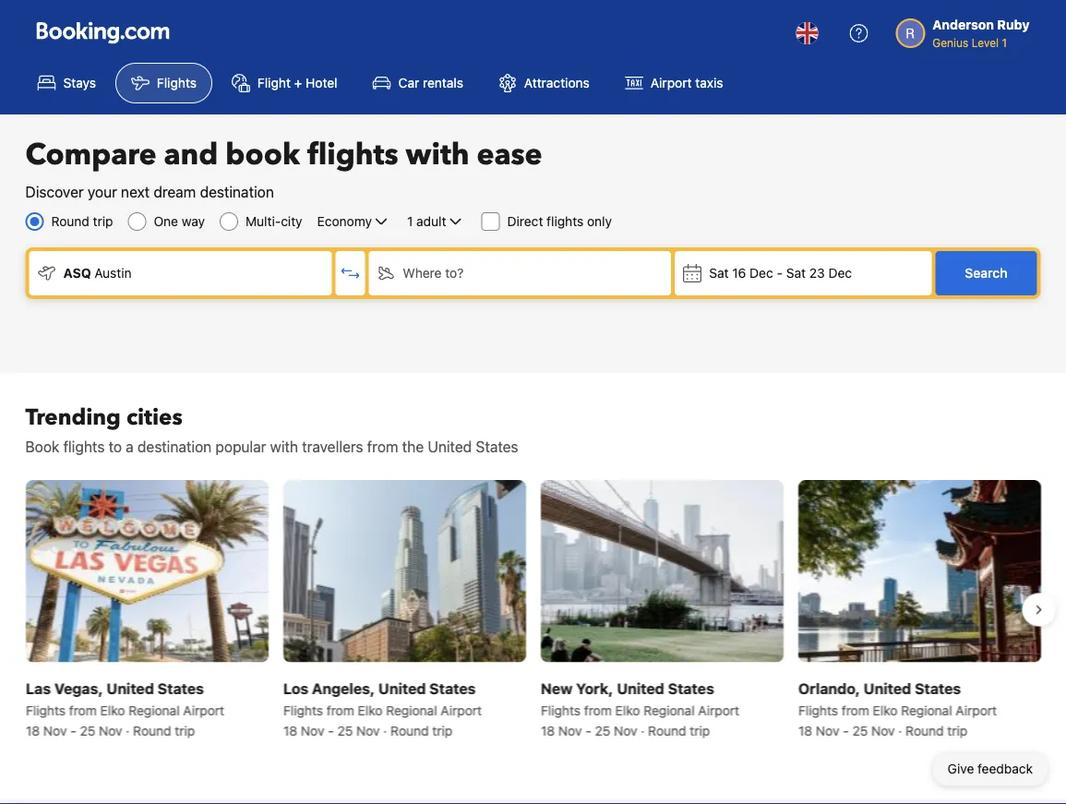 Task type: locate. For each thing, give the bounding box(es) containing it.
3 · from the left
[[641, 723, 645, 738]]

round inside the new york, united states flights from elko regional airport 18 nov - 25 nov · round trip
[[648, 723, 686, 738]]

4 regional from the left
[[901, 703, 952, 718]]

18 inside the new york, united states flights from elko regional airport 18 nov - 25 nov · round trip
[[541, 723, 555, 738]]

0 horizontal spatial sat
[[710, 266, 729, 281]]

give feedback
[[948, 762, 1034, 777]]

airport inside orlando, united states flights from elko regional airport 18 nov - 25 nov · round trip
[[956, 703, 997, 718]]

flights inside los angeles, united states flights from elko regional airport 18 nov - 25 nov · round trip
[[283, 703, 323, 718]]

1 right level
[[1003, 36, 1008, 49]]

0 horizontal spatial flights
[[63, 438, 105, 456]]

flights left to
[[63, 438, 105, 456]]

region
[[11, 473, 1056, 748]]

round for los
[[390, 723, 429, 738]]

3 18 from the left
[[541, 723, 555, 738]]

flights down las
[[25, 703, 65, 718]]

1 vertical spatial with
[[270, 438, 298, 456]]

to?
[[445, 266, 464, 281]]

dec right 16
[[750, 266, 774, 281]]

flights down orlando,
[[799, 703, 838, 718]]

regional
[[128, 703, 179, 718], [386, 703, 437, 718], [644, 703, 695, 718], [901, 703, 952, 718]]

flights inside the new york, united states flights from elko regional airport 18 nov - 25 nov · round trip
[[541, 703, 581, 718]]

1 vertical spatial flights
[[547, 214, 584, 229]]

1 regional from the left
[[128, 703, 179, 718]]

- down angeles,
[[328, 723, 334, 738]]

elko inside orlando, united states flights from elko regional airport 18 nov - 25 nov · round trip
[[873, 703, 898, 718]]

1 · from the left
[[126, 723, 129, 738]]

· for angeles,
[[383, 723, 387, 738]]

united inside the new york, united states flights from elko regional airport 18 nov - 25 nov · round trip
[[617, 680, 664, 697]]

1 horizontal spatial with
[[406, 135, 470, 175]]

with right popular
[[270, 438, 298, 456]]

states inside the 'las vegas, united states flights from elko regional airport 18 nov - 25 nov · round trip'
[[157, 680, 204, 697]]

· for vegas,
[[126, 723, 129, 738]]

airport taxis link
[[609, 63, 739, 103]]

where
[[403, 266, 442, 281]]

from inside los angeles, united states flights from elko regional airport 18 nov - 25 nov · round trip
[[326, 703, 354, 718]]

car rentals
[[399, 75, 464, 91]]

trip
[[93, 214, 113, 229], [174, 723, 195, 738], [432, 723, 452, 738], [690, 723, 710, 738], [948, 723, 968, 738]]

region containing las vegas, united states
[[11, 473, 1056, 748]]

- down vegas,
[[70, 723, 76, 738]]

united for new york, united states
[[617, 680, 664, 697]]

ruby
[[998, 17, 1030, 32]]

elko
[[100, 703, 125, 718], [358, 703, 382, 718], [615, 703, 640, 718], [873, 703, 898, 718]]

0 vertical spatial destination
[[200, 183, 274, 201]]

4 18 from the left
[[799, 723, 813, 738]]

2 vertical spatial flights
[[63, 438, 105, 456]]

destination down cities
[[138, 438, 212, 456]]

25 inside the 'las vegas, united states flights from elko regional airport 18 nov - 25 nov · round trip'
[[79, 723, 95, 738]]

1 left "adult"
[[407, 214, 413, 229]]

flights for and
[[308, 135, 399, 175]]

from down angeles,
[[326, 703, 354, 718]]

states inside trending cities book flights to a destination popular with travellers from the united states
[[476, 438, 519, 456]]

orlando, united states image
[[799, 480, 1041, 663]]

3 regional from the left
[[644, 703, 695, 718]]

0 horizontal spatial with
[[270, 438, 298, 456]]

flights for new york, united states
[[541, 703, 581, 718]]

flights inside compare and book flights with ease discover your next dream destination
[[308, 135, 399, 175]]

with
[[406, 135, 470, 175], [270, 438, 298, 456]]

from
[[367, 438, 399, 456], [69, 703, 96, 718], [326, 703, 354, 718], [584, 703, 612, 718], [842, 703, 870, 718]]

3 25 from the left
[[595, 723, 610, 738]]

· inside los angeles, united states flights from elko regional airport 18 nov - 25 nov · round trip
[[383, 723, 387, 738]]

compare and book flights with ease discover your next dream destination
[[25, 135, 543, 201]]

dream
[[154, 183, 196, 201]]

car rentals link
[[357, 63, 479, 103]]

2 · from the left
[[383, 723, 387, 738]]

los angeles, united states flights from elko regional airport 18 nov - 25 nov · round trip
[[283, 680, 482, 738]]

sat left '23'
[[787, 266, 806, 281]]

trip for las
[[174, 723, 195, 738]]

trip inside orlando, united states flights from elko regional airport 18 nov - 25 nov · round trip
[[948, 723, 968, 738]]

anderson
[[933, 17, 995, 32]]

way
[[182, 214, 205, 229]]

0 horizontal spatial dec
[[750, 266, 774, 281]]

18 down las
[[25, 723, 39, 738]]

booking.com logo image
[[36, 22, 170, 44], [36, 22, 170, 44]]

25 inside orlando, united states flights from elko regional airport 18 nov - 25 nov · round trip
[[853, 723, 868, 738]]

round inside the 'las vegas, united states flights from elko regional airport 18 nov - 25 nov · round trip'
[[133, 723, 171, 738]]

18 inside los angeles, united states flights from elko regional airport 18 nov - 25 nov · round trip
[[283, 723, 297, 738]]

airport inside los angeles, united states flights from elko regional airport 18 nov - 25 nov · round trip
[[441, 703, 482, 718]]

from inside the 'las vegas, united states flights from elko regional airport 18 nov - 25 nov · round trip'
[[69, 703, 96, 718]]

25 down angeles,
[[337, 723, 353, 738]]

airport inside the new york, united states flights from elko regional airport 18 nov - 25 nov · round trip
[[698, 703, 740, 718]]

flight + hotel
[[258, 75, 338, 91]]

flights
[[157, 75, 197, 91], [25, 703, 65, 718], [283, 703, 323, 718], [541, 703, 581, 718], [799, 703, 838, 718]]

states for las vegas, united states
[[157, 680, 204, 697]]

states inside the new york, united states flights from elko regional airport 18 nov - 25 nov · round trip
[[668, 680, 714, 697]]

flight
[[258, 75, 291, 91]]

2 nov from the left
[[98, 723, 122, 738]]

airport
[[651, 75, 692, 91], [183, 703, 224, 718], [441, 703, 482, 718], [698, 703, 740, 718], [956, 703, 997, 718]]

- inside the 'las vegas, united states flights from elko regional airport 18 nov - 25 nov · round trip'
[[70, 723, 76, 738]]

flights inside the 'las vegas, united states flights from elko regional airport 18 nov - 25 nov · round trip'
[[25, 703, 65, 718]]

york,
[[576, 680, 613, 697]]

las vegas, united states image
[[25, 480, 268, 663]]

regional inside the 'las vegas, united states flights from elko regional airport 18 nov - 25 nov · round trip'
[[128, 703, 179, 718]]

sat 16 dec - sat 23 dec button
[[675, 251, 932, 296]]

from inside the new york, united states flights from elko regional airport 18 nov - 25 nov · round trip
[[584, 703, 612, 718]]

regional for vegas,
[[128, 703, 179, 718]]

18 down new
[[541, 723, 555, 738]]

- down orlando,
[[843, 723, 849, 738]]

where to?
[[403, 266, 464, 281]]

18 down los
[[283, 723, 297, 738]]

-
[[777, 266, 783, 281], [70, 723, 76, 738], [328, 723, 334, 738], [585, 723, 591, 738], [843, 723, 849, 738]]

united inside orlando, united states flights from elko regional airport 18 nov - 25 nov · round trip
[[864, 680, 911, 697]]

from down vegas,
[[69, 703, 96, 718]]

from down york,
[[584, 703, 612, 718]]

dec
[[750, 266, 774, 281], [829, 266, 853, 281]]

25 down york,
[[595, 723, 610, 738]]

1 vertical spatial destination
[[138, 438, 212, 456]]

1 adult
[[407, 214, 447, 229]]

attractions link
[[483, 63, 606, 103]]

with up 1 adult dropdown button
[[406, 135, 470, 175]]

united right vegas,
[[106, 680, 154, 697]]

united right angeles,
[[378, 680, 426, 697]]

3 elko from the left
[[615, 703, 640, 718]]

elko inside los angeles, united states flights from elko regional airport 18 nov - 25 nov · round trip
[[358, 703, 382, 718]]

multi-
[[246, 214, 281, 229]]

trip inside the new york, united states flights from elko regional airport 18 nov - 25 nov · round trip
[[690, 723, 710, 738]]

18 inside the 'las vegas, united states flights from elko regional airport 18 nov - 25 nov · round trip'
[[25, 723, 39, 738]]

regional for angeles,
[[386, 703, 437, 718]]

flights inside trending cities book flights to a destination popular with travellers from the united states
[[63, 438, 105, 456]]

2 sat from the left
[[787, 266, 806, 281]]

united inside the 'las vegas, united states flights from elko regional airport 18 nov - 25 nov · round trip'
[[106, 680, 154, 697]]

search
[[966, 266, 1008, 281]]

1 inside dropdown button
[[407, 214, 413, 229]]

states inside los angeles, united states flights from elko regional airport 18 nov - 25 nov · round trip
[[429, 680, 476, 697]]

25
[[79, 723, 95, 738], [337, 723, 353, 738], [595, 723, 610, 738], [853, 723, 868, 738]]

trip inside los angeles, united states flights from elko regional airport 18 nov - 25 nov · round trip
[[432, 723, 452, 738]]

1 sat from the left
[[710, 266, 729, 281]]

to
[[109, 438, 122, 456]]

flights for los angeles, united states
[[283, 703, 323, 718]]

0 vertical spatial flights
[[308, 135, 399, 175]]

car
[[399, 75, 420, 91]]

where to? button
[[369, 251, 672, 296]]

18
[[25, 723, 39, 738], [283, 723, 297, 738], [541, 723, 555, 738], [799, 723, 813, 738]]

united inside los angeles, united states flights from elko regional airport 18 nov - 25 nov · round trip
[[378, 680, 426, 697]]

united right york,
[[617, 680, 664, 697]]

2 regional from the left
[[386, 703, 437, 718]]

round inside los angeles, united states flights from elko regional airport 18 nov - 25 nov · round trip
[[390, 723, 429, 738]]

one way
[[154, 214, 205, 229]]

dec right '23'
[[829, 266, 853, 281]]

stays link
[[22, 63, 112, 103]]

united right orlando,
[[864, 680, 911, 697]]

nov
[[43, 723, 66, 738], [98, 723, 122, 738], [301, 723, 324, 738], [356, 723, 380, 738], [558, 723, 582, 738], [614, 723, 637, 738], [816, 723, 840, 738], [872, 723, 895, 738]]

united for las vegas, united states
[[106, 680, 154, 697]]

round for las
[[133, 723, 171, 738]]

25 for vegas,
[[79, 723, 95, 738]]

flights left only
[[547, 214, 584, 229]]

vegas,
[[54, 680, 103, 697]]

rentals
[[423, 75, 464, 91]]

destination inside compare and book flights with ease discover your next dream destination
[[200, 183, 274, 201]]

feedback
[[978, 762, 1034, 777]]

1 25 from the left
[[79, 723, 95, 738]]

flight + hotel link
[[216, 63, 353, 103]]

2 elko from the left
[[358, 703, 382, 718]]

give feedback button
[[934, 753, 1048, 786]]

regional inside the new york, united states flights from elko regional airport 18 nov - 25 nov · round trip
[[644, 703, 695, 718]]

book
[[25, 438, 59, 456]]

1 horizontal spatial 1
[[1003, 36, 1008, 49]]

travellers
[[302, 438, 364, 456]]

25 inside los angeles, united states flights from elko regional airport 18 nov - 25 nov · round trip
[[337, 723, 353, 738]]

5 nov from the left
[[558, 723, 582, 738]]

and
[[164, 135, 218, 175]]

4 · from the left
[[899, 723, 902, 738]]

· inside the 'las vegas, united states flights from elko regional airport 18 nov - 25 nov · round trip'
[[126, 723, 129, 738]]

give
[[948, 762, 975, 777]]

with inside trending cities book flights to a destination popular with travellers from the united states
[[270, 438, 298, 456]]

- inside the new york, united states flights from elko regional airport 18 nov - 25 nov · round trip
[[585, 723, 591, 738]]

2 18 from the left
[[283, 723, 297, 738]]

from for los angeles, united states
[[326, 703, 354, 718]]

flights down los
[[283, 703, 323, 718]]

1 elko from the left
[[100, 703, 125, 718]]

elko inside the new york, united states flights from elko regional airport 18 nov - 25 nov · round trip
[[615, 703, 640, 718]]

ease
[[477, 135, 543, 175]]

flights up economy
[[308, 135, 399, 175]]

new york, united states image
[[541, 480, 784, 663]]

trip inside the 'las vegas, united states flights from elko regional airport 18 nov - 25 nov · round trip'
[[174, 723, 195, 738]]

18 down orlando,
[[799, 723, 813, 738]]

1 horizontal spatial dec
[[829, 266, 853, 281]]

flights
[[308, 135, 399, 175], [547, 214, 584, 229], [63, 438, 105, 456]]

a
[[126, 438, 134, 456]]

united right the
[[428, 438, 472, 456]]

4 25 from the left
[[853, 723, 868, 738]]

flights down new
[[541, 703, 581, 718]]

25 inside the new york, united states flights from elko regional airport 18 nov - 25 nov · round trip
[[595, 723, 610, 738]]

- inside los angeles, united states flights from elko regional airport 18 nov - 25 nov · round trip
[[328, 723, 334, 738]]

6 nov from the left
[[614, 723, 637, 738]]

destination up multi-
[[200, 183, 274, 201]]

airport inside the 'las vegas, united states flights from elko regional airport 18 nov - 25 nov · round trip'
[[183, 703, 224, 718]]

elko inside the 'las vegas, united states flights from elko regional airport 18 nov - 25 nov · round trip'
[[100, 703, 125, 718]]

18 for los angeles, united states
[[283, 723, 297, 738]]

from left the
[[367, 438, 399, 456]]

las vegas, united states flights from elko regional airport 18 nov - 25 nov · round trip
[[25, 680, 224, 738]]

united
[[428, 438, 472, 456], [106, 680, 154, 697], [378, 680, 426, 697], [617, 680, 664, 697], [864, 680, 911, 697]]

1
[[1003, 36, 1008, 49], [407, 214, 413, 229]]

- down york,
[[585, 723, 591, 738]]

one
[[154, 214, 178, 229]]

los
[[283, 680, 308, 697]]

sat
[[710, 266, 729, 281], [787, 266, 806, 281]]

1 horizontal spatial sat
[[787, 266, 806, 281]]

next
[[121, 183, 150, 201]]

regional inside los angeles, united states flights from elko regional airport 18 nov - 25 nov · round trip
[[386, 703, 437, 718]]

1 horizontal spatial flights
[[308, 135, 399, 175]]

multi-city
[[246, 214, 303, 229]]

4 elko from the left
[[873, 703, 898, 718]]

·
[[126, 723, 129, 738], [383, 723, 387, 738], [641, 723, 645, 738], [899, 723, 902, 738]]

0 vertical spatial with
[[406, 135, 470, 175]]

25 down orlando,
[[853, 723, 868, 738]]

sat left 16
[[710, 266, 729, 281]]

1 18 from the left
[[25, 723, 39, 738]]

states
[[476, 438, 519, 456], [157, 680, 204, 697], [429, 680, 476, 697], [668, 680, 714, 697], [915, 680, 961, 697]]

elko for york,
[[615, 703, 640, 718]]

· inside the new york, united states flights from elko regional airport 18 nov - 25 nov · round trip
[[641, 723, 645, 738]]

25 down vegas,
[[79, 723, 95, 738]]

- left '23'
[[777, 266, 783, 281]]

1 vertical spatial 1
[[407, 214, 413, 229]]

destination
[[200, 183, 274, 201], [138, 438, 212, 456]]

0 vertical spatial 1
[[1003, 36, 1008, 49]]

2 25 from the left
[[337, 723, 353, 738]]

trending cities book flights to a destination popular with travellers from the united states
[[25, 402, 519, 456]]

0 horizontal spatial 1
[[407, 214, 413, 229]]

from down orlando,
[[842, 703, 870, 718]]

round
[[51, 214, 90, 229], [133, 723, 171, 738], [390, 723, 429, 738], [648, 723, 686, 738], [906, 723, 944, 738]]

states for new york, united states
[[668, 680, 714, 697]]



Task type: describe. For each thing, give the bounding box(es) containing it.
from inside orlando, united states flights from elko regional airport 18 nov - 25 nov · round trip
[[842, 703, 870, 718]]

trip for los
[[432, 723, 452, 738]]

8 nov from the left
[[872, 723, 895, 738]]

cities
[[126, 402, 183, 433]]

los angeles, united states image
[[283, 480, 526, 663]]

23
[[810, 266, 826, 281]]

2 dec from the left
[[829, 266, 853, 281]]

direct flights only
[[508, 214, 612, 229]]

flights up and on the top of page
[[157, 75, 197, 91]]

austin
[[94, 266, 132, 281]]

discover
[[25, 183, 84, 201]]

hotel
[[306, 75, 338, 91]]

elko for vegas,
[[100, 703, 125, 718]]

25 for angeles,
[[337, 723, 353, 738]]

from for las vegas, united states
[[69, 703, 96, 718]]

airport for las vegas, united states
[[183, 703, 224, 718]]

elko for angeles,
[[358, 703, 382, 718]]

states for los angeles, united states
[[429, 680, 476, 697]]

round trip
[[51, 214, 113, 229]]

compare
[[25, 135, 157, 175]]

trip for new
[[690, 723, 710, 738]]

1 dec from the left
[[750, 266, 774, 281]]

stays
[[63, 75, 96, 91]]

flights inside orlando, united states flights from elko regional airport 18 nov - 25 nov · round trip
[[799, 703, 838, 718]]

4 nov from the left
[[356, 723, 380, 738]]

regional inside orlando, united states flights from elko regional airport 18 nov - 25 nov · round trip
[[901, 703, 952, 718]]

orlando,
[[799, 680, 860, 697]]

· for york,
[[641, 723, 645, 738]]

direct
[[508, 214, 544, 229]]

asq
[[63, 266, 91, 281]]

18 inside orlando, united states flights from elko regional airport 18 nov - 25 nov · round trip
[[799, 723, 813, 738]]

angeles,
[[312, 680, 375, 697]]

18 for las vegas, united states
[[25, 723, 39, 738]]

trending
[[25, 402, 121, 433]]

+
[[294, 75, 302, 91]]

round inside orlando, united states flights from elko regional airport 18 nov - 25 nov · round trip
[[906, 723, 944, 738]]

1 inside anderson ruby genius level 1
[[1003, 36, 1008, 49]]

new
[[541, 680, 573, 697]]

airport for new york, united states
[[698, 703, 740, 718]]

airport for los angeles, united states
[[441, 703, 482, 718]]

attractions
[[525, 75, 590, 91]]

- for las vegas, united states
[[70, 723, 76, 738]]

level
[[972, 36, 1000, 49]]

the
[[402, 438, 424, 456]]

regional for york,
[[644, 703, 695, 718]]

popular
[[216, 438, 267, 456]]

18 for new york, united states
[[541, 723, 555, 738]]

1 adult button
[[405, 211, 467, 233]]

sat 16 dec - sat 23 dec
[[710, 266, 853, 281]]

· inside orlando, united states flights from elko regional airport 18 nov - 25 nov · round trip
[[899, 723, 902, 738]]

from for new york, united states
[[584, 703, 612, 718]]

16
[[733, 266, 747, 281]]

with inside compare and book flights with ease discover your next dream destination
[[406, 135, 470, 175]]

25 for york,
[[595, 723, 610, 738]]

flights for las vegas, united states
[[25, 703, 65, 718]]

city
[[281, 214, 303, 229]]

states inside orlando, united states flights from elko regional airport 18 nov - 25 nov · round trip
[[915, 680, 961, 697]]

- inside orlando, united states flights from elko regional airport 18 nov - 25 nov · round trip
[[843, 723, 849, 738]]

- for new york, united states
[[585, 723, 591, 738]]

flights link
[[115, 63, 212, 103]]

airport taxis
[[651, 75, 724, 91]]

flights for cities
[[63, 438, 105, 456]]

1 nov from the left
[[43, 723, 66, 738]]

2 horizontal spatial flights
[[547, 214, 584, 229]]

7 nov from the left
[[816, 723, 840, 738]]

destination inside trending cities book flights to a destination popular with travellers from the united states
[[138, 438, 212, 456]]

new york, united states flights from elko regional airport 18 nov - 25 nov · round trip
[[541, 680, 740, 738]]

search button
[[936, 251, 1038, 296]]

only
[[587, 214, 612, 229]]

3 nov from the left
[[301, 723, 324, 738]]

orlando, united states flights from elko regional airport 18 nov - 25 nov · round trip
[[799, 680, 997, 738]]

your
[[88, 183, 117, 201]]

adult
[[417, 214, 447, 229]]

- inside popup button
[[777, 266, 783, 281]]

asq austin
[[63, 266, 132, 281]]

genius
[[933, 36, 969, 49]]

from inside trending cities book flights to a destination popular with travellers from the united states
[[367, 438, 399, 456]]

book
[[226, 135, 300, 175]]

anderson ruby genius level 1
[[933, 17, 1030, 49]]

round for new
[[648, 723, 686, 738]]

taxis
[[696, 75, 724, 91]]

economy
[[317, 214, 372, 229]]

las
[[25, 680, 50, 697]]

united inside trending cities book flights to a destination popular with travellers from the united states
[[428, 438, 472, 456]]

united for los angeles, united states
[[378, 680, 426, 697]]

- for los angeles, united states
[[328, 723, 334, 738]]



Task type: vqa. For each thing, say whether or not it's contained in the screenshot.
from associated with New York, United States
yes



